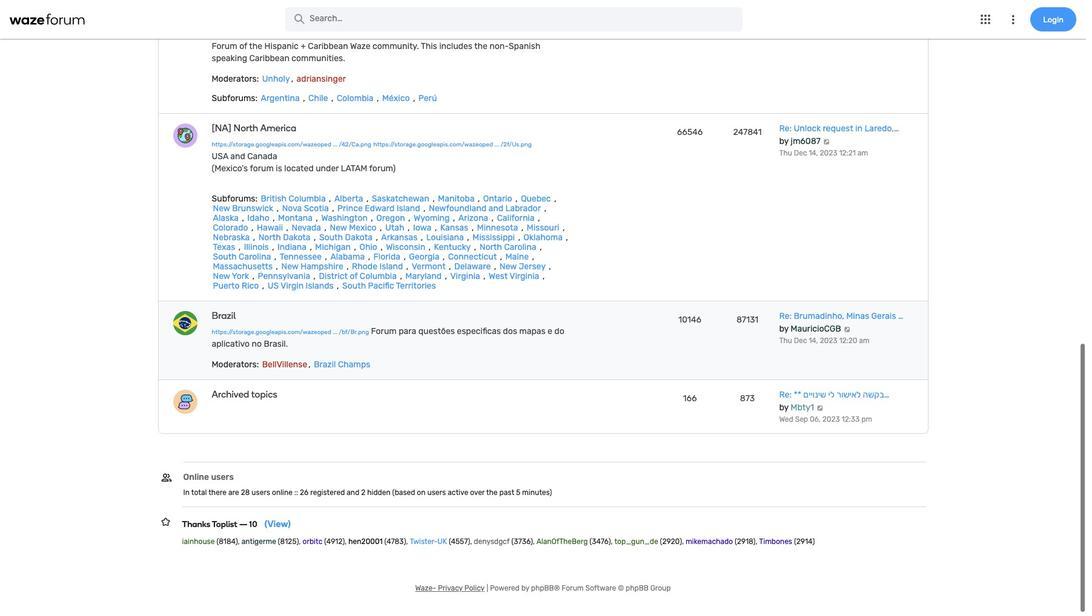 Task type: vqa. For each thing, say whether or not it's contained in the screenshot.
the Rhode Island LINK
yes



Task type: locate. For each thing, give the bounding box(es) containing it.
[na]
[[212, 122, 231, 134]]

1 dakota from the left
[[283, 233, 311, 243]]

re: up 'mauriciocgb'
[[779, 311, 792, 322]]

forum down latina,
[[212, 41, 237, 51]]

arizona link
[[457, 213, 490, 224]]

1 subforums: from the top
[[212, 93, 258, 104]]

re: left "unlock"
[[779, 124, 792, 134]]

0 vertical spatial and
[[230, 151, 245, 162]]

forum
[[250, 164, 274, 174]]

questões
[[418, 327, 455, 337]]

delaware
[[454, 262, 491, 272]]

1 horizontal spatial caribe.
[[374, 17, 402, 27]]

2 vertical spatial re:
[[779, 390, 792, 400]]

participa
[[404, 17, 439, 27]]

gerais
[[872, 311, 896, 322]]

2 14, from the top
[[809, 337, 818, 345]]

1 horizontal spatial forum
[[371, 327, 397, 337]]

subforums: up alaska
[[212, 194, 258, 204]]

re: inside re: ** בקשה לאישור לי שינויים… by mbty1
[[779, 390, 792, 400]]

no unread posts image
[[173, 124, 197, 148], [173, 311, 197, 336]]

... for https://storage.googleapis.com/wazeoped ... /bf/br.png
[[333, 329, 337, 336]]

by for re: brumadinho, minas gerais … by mauriciocgb
[[779, 324, 789, 334]]

community.
[[373, 41, 419, 51]]

0 vertical spatial columbia
[[289, 194, 326, 204]]

0 vertical spatial 14,
[[809, 149, 818, 158]]

island up south pacific territories link
[[380, 262, 403, 272]]

latam
[[341, 164, 367, 174]]

1 vertical spatial no unread posts image
[[173, 311, 197, 336]]

south down rhode
[[342, 281, 366, 291]]

+
[[367, 17, 372, 27], [301, 41, 306, 51]]

/bf/br.png
[[339, 329, 369, 336]]

0 horizontal spatial +
[[301, 41, 306, 51]]

rhode island link
[[351, 262, 404, 272]]

2 dec from the top
[[794, 337, 807, 345]]

district of columbia link
[[318, 271, 398, 282]]

by up 'wed'
[[779, 403, 789, 413]]

connecticut link
[[447, 252, 498, 262]]

alaska link
[[212, 213, 240, 224]]

1 vertical spatial caribe.
[[241, 29, 268, 39]]

0 vertical spatial thu
[[779, 149, 792, 158]]

uk
[[438, 538, 447, 546]]

3 re: from the top
[[779, 390, 792, 400]]

si
[[460, 17, 466, 27]]

moderators: down aplicativo
[[212, 360, 259, 370]]

new york link
[[212, 271, 250, 282]]

1 horizontal spatial carolina
[[504, 242, 536, 253]]

re: inside re: unlock request in laredo,… by jm6087
[[779, 124, 792, 134]]

2 subforums: from the top
[[212, 194, 258, 204]]

dec down jm6087
[[794, 149, 807, 158]]

3 de from the left
[[519, 17, 529, 27]]

and up minnesota link
[[489, 204, 503, 214]]

waze down the [latam] latin america & caribbean "link" on the top
[[344, 17, 365, 27]]

virginia link
[[449, 271, 481, 282]]

thu down jm6087 link
[[779, 149, 792, 158]]

2023 down 'mauriciocgb'
[[820, 337, 838, 345]]

connecticut
[[448, 252, 497, 262]]

... left /bf/br.png
[[333, 329, 337, 336]]

2 horizontal spatial de
[[519, 17, 529, 27]]

2023 down view the latest post icon
[[820, 149, 838, 158]]

caribe. down the [latam] latin america & caribbean "link" on the top
[[374, 17, 402, 27]]

california link
[[496, 213, 536, 224]]

denysdgcf link
[[474, 538, 510, 546]]

vermont link
[[411, 262, 447, 272]]

by for re: unlock request in laredo,… by jm6087
[[779, 136, 789, 147]]

online
[[183, 473, 209, 483]]

thu for [na] north america
[[779, 149, 792, 158]]

(4557),
[[449, 538, 472, 546]]

caribbean down hispanic
[[249, 53, 290, 64]]

alanoftheberg link
[[537, 538, 588, 546]]

1 vertical spatial dec
[[794, 337, 807, 345]]

america left &
[[275, 1, 311, 12]]

thanks
[[182, 520, 210, 530]]

1 horizontal spatial de
[[333, 17, 342, 27]]

de right the usuario
[[519, 17, 529, 27]]

south dakota link
[[318, 233, 374, 243]]

1 no unread posts image from the top
[[173, 124, 197, 148]]

2 virginia from the left
[[510, 271, 539, 282]]

2 horizontal spatial and
[[489, 204, 503, 214]]

dec down mauriciocgb link
[[794, 337, 807, 345]]

1 re: from the top
[[779, 124, 792, 134]]

0 vertical spatial of
[[239, 41, 247, 51]]

the right the over
[[486, 489, 498, 497]]

1 moderators: from the top
[[212, 74, 259, 84]]

0 horizontal spatial dakota
[[283, 233, 311, 243]]

1 vertical spatial of
[[350, 271, 358, 282]]

0 vertical spatial view the latest post image
[[843, 327, 851, 333]]

view the latest post image for mauriciocgb
[[843, 327, 851, 333]]

0 vertical spatial subforums:
[[212, 93, 258, 104]]

1 thu from the top
[[779, 149, 792, 158]]

0 horizontal spatial caribe.
[[241, 29, 268, 39]]

2023 for brazil
[[820, 337, 838, 345]]

america inside [latam] latin america & caribbean foro de la comunidad hispana de waze + caribe. participa aquí si eres usuario de américa latina, caribe. forum of the hispanic + caribbean waze community. this includes the non-spanish speaking caribbean communities.
[[275, 1, 311, 12]]

https://storage.googleapis.com/wazeoped up the brasil.
[[212, 329, 331, 336]]

0 vertical spatial 2023
[[820, 149, 838, 158]]

jm6087
[[791, 136, 821, 147]]

perú
[[419, 93, 437, 104]]

0 vertical spatial re:
[[779, 124, 792, 134]]

by left phpbb®
[[521, 585, 529, 593]]

américa
[[530, 17, 563, 27]]

of down alabama
[[350, 271, 358, 282]]

1 horizontal spatial columbia
[[360, 271, 397, 282]]

—
[[239, 520, 248, 530]]

the inside online users in total there are 28 users online :: 26 registered and 2 hidden (based on users active over the past 5 minutes)
[[486, 489, 498, 497]]

request
[[823, 124, 853, 134]]

1 vertical spatial america
[[260, 122, 296, 134]]

am right 12:20
[[859, 337, 870, 345]]

1 horizontal spatial +
[[367, 17, 372, 27]]

2 vertical spatial and
[[347, 489, 359, 497]]

(3476),
[[590, 538, 613, 546]]

2 horizontal spatial forum
[[562, 585, 584, 593]]

alabama link
[[329, 252, 366, 262]]

alabama
[[330, 252, 365, 262]]

0 horizontal spatial view the latest post image
[[816, 405, 824, 411]]

0 vertical spatial island
[[397, 204, 420, 214]]

minnesota
[[477, 223, 518, 233]]

1 vertical spatial 2023
[[820, 337, 838, 345]]

america for north
[[260, 122, 296, 134]]

minas
[[847, 311, 869, 322]]

14, down jm6087 link
[[809, 149, 818, 158]]

subforums: up [na]
[[212, 93, 258, 104]]

1 14, from the top
[[809, 149, 818, 158]]

0 horizontal spatial forum
[[212, 41, 237, 51]]

2 vertical spatial south
[[342, 281, 366, 291]]

and up (mexico's
[[230, 151, 245, 162]]

1 horizontal spatial view the latest post image
[[843, 327, 851, 333]]

1 horizontal spatial virginia
[[510, 271, 539, 282]]

0 vertical spatial am
[[858, 149, 868, 158]]

montana link
[[277, 213, 314, 224]]

(2918),
[[735, 538, 758, 546]]

1 vertical spatial re:
[[779, 311, 792, 322]]

0 horizontal spatial de
[[232, 17, 241, 27]]

hampshire
[[301, 262, 343, 272]]

re: left **
[[779, 390, 792, 400]]

2023 right 06,
[[823, 416, 840, 424]]

colombia
[[337, 93, 374, 104]]

14, down 'mauriciocgb'
[[809, 337, 818, 345]]

star image
[[160, 517, 171, 528]]

usa
[[212, 151, 228, 162]]

jersey
[[519, 262, 546, 272]]

puerto
[[213, 281, 240, 291]]

the left non-
[[474, 41, 488, 51]]

users right "28"
[[252, 489, 270, 497]]

maryland
[[406, 271, 442, 282]]

by inside re: brumadinho, minas gerais … by mauriciocgb
[[779, 324, 789, 334]]

1 vertical spatial +
[[301, 41, 306, 51]]

of up speaking
[[239, 41, 247, 51]]

1 vertical spatial and
[[489, 204, 503, 214]]

+ down the [latam] latin america & caribbean "link" on the top
[[367, 17, 372, 27]]

de
[[232, 17, 241, 27], [333, 17, 342, 27], [519, 17, 529, 27]]

0 vertical spatial brazil
[[212, 310, 236, 322]]

south up 'new york' link
[[213, 252, 237, 262]]

caribbean up communities.
[[308, 41, 348, 51]]

territories
[[396, 281, 436, 291]]

https://storage.googleapis.com/wazeoped for https://storage.googleapis.com/wazeoped ... /42/ca.png https://storage.googleapis.com/wazeoped ... /2f/us.png usa and canada (mexico's forum is located under latam forum)
[[212, 141, 331, 148]]

0 vertical spatial dec
[[794, 149, 807, 158]]

12:21
[[839, 149, 856, 158]]

no unread posts image for [na] north america
[[173, 124, 197, 148]]

caribbean right &
[[322, 1, 368, 12]]

0 vertical spatial waze
[[344, 17, 365, 27]]

19652
[[678, 5, 702, 16]]

by inside re: unlock request in laredo,… by jm6087
[[779, 136, 789, 147]]

island up utah at the top left of page
[[397, 204, 420, 214]]

virginia down maine "link"
[[510, 271, 539, 282]]

1 vertical spatial thu
[[779, 337, 792, 345]]

2 vertical spatial forum
[[562, 585, 584, 593]]

am right "12:21"
[[858, 149, 868, 158]]

... inside "link"
[[333, 329, 337, 336]]

south down washington
[[319, 233, 343, 243]]

argentina link
[[260, 93, 301, 104]]

+ up communities.
[[301, 41, 306, 51]]

indiana
[[278, 242, 307, 253]]

comunidad
[[252, 17, 296, 27]]

0 vertical spatial forum
[[212, 41, 237, 51]]

subforums: inside subforums: british columbia , alberta , saskatchewan , manitoba , ontario , quebec , new brunswick , nova scotia , prince edward island , newfoundland and labrador , alaska , idaho , montana , washington , oregon , wyoming , arizona , california , colorado , hawaii , nevada , new mexico , utah , iowa , kansas , minnesota , missouri , nebraska , north dakota , south dakota , arkansas , louisiana , mississippi , oklahoma , texas , illinois , indiana , michigan , ohio , wisconsin , kentucky , north carolina , south carolina , tennessee , alabama , florida , georgia , connecticut , maine , massachusetts , new hampshire , rhode island , vermont , delaware , new jersey , new york , pennsylvania , district of columbia , maryland , virginia , west virginia , puerto rico , us virgin islands , south pacific territories
[[212, 194, 258, 204]]

bellvillense link
[[261, 360, 309, 370]]

1 vertical spatial moderators:
[[212, 360, 259, 370]]

view the latest post image up 06,
[[816, 405, 824, 411]]

1 vertical spatial subforums:
[[212, 194, 258, 204]]

de left la
[[232, 17, 241, 27]]

virginia down the connecticut link
[[450, 271, 480, 282]]

florida
[[374, 252, 400, 262]]

moderators: for brazil
[[212, 360, 259, 370]]

wyoming
[[414, 213, 450, 224]]

and inside subforums: british columbia , alberta , saskatchewan , manitoba , ontario , quebec , new brunswick , nova scotia , prince edward island , newfoundland and labrador , alaska , idaho , montana , washington , oregon , wyoming , arizona , california , colorado , hawaii , nevada , new mexico , utah , iowa , kansas , minnesota , missouri , nebraska , north dakota , south dakota , arkansas , louisiana , mississippi , oklahoma , texas , illinois , indiana , michigan , ohio , wisconsin , kentucky , north carolina , south carolina , tennessee , alabama , florida , georgia , connecticut , maine , massachusetts , new hampshire , rhode island , vermont , delaware , new jersey , new york , pennsylvania , district of columbia , maryland , virginia , west virginia , puerto rico , us virgin islands , south pacific territories
[[489, 204, 503, 214]]

1 de from the left
[[232, 17, 241, 27]]

view the latest post image up 12:20
[[843, 327, 851, 333]]

re: inside re: brumadinho, minas gerais … by mauriciocgb
[[779, 311, 792, 322]]

**
[[794, 390, 802, 400]]

oklahoma link
[[522, 233, 564, 243]]

1 horizontal spatial brazil
[[314, 360, 336, 370]]

https://storage.googleapis.com/wazeoped inside "link"
[[212, 329, 331, 336]]

1 dec from the top
[[794, 149, 807, 158]]

virgin
[[281, 281, 304, 291]]

0 horizontal spatial users
[[211, 473, 234, 483]]

re: for [na] north america
[[779, 124, 792, 134]]

0 vertical spatial moderators:
[[212, 74, 259, 84]]

users right on
[[427, 489, 446, 497]]

forum right phpbb®
[[562, 585, 584, 593]]

thanks toplist — 10
[[182, 520, 257, 530]]

2 moderators: from the top
[[212, 360, 259, 370]]

topics
[[251, 389, 277, 400]]

0 vertical spatial caribe.
[[374, 17, 402, 27]]

brazil up aplicativo
[[212, 310, 236, 322]]

moderators: down speaking
[[212, 74, 259, 84]]

dakota
[[283, 233, 311, 243], [345, 233, 373, 243]]

0 horizontal spatial carolina
[[239, 252, 271, 262]]

by left jm6087
[[779, 136, 789, 147]]

1 horizontal spatial dakota
[[345, 233, 373, 243]]

0 vertical spatial no unread posts image
[[173, 124, 197, 148]]

... left /42/ca.png
[[333, 141, 337, 148]]

waze
[[344, 17, 365, 27], [350, 41, 370, 51]]

https://storage.googleapis.com/wazeoped up canada
[[212, 141, 331, 148]]

brazil left the champs
[[314, 360, 336, 370]]

pennsylvania
[[258, 271, 310, 282]]

1 vertical spatial forum
[[371, 327, 397, 337]]

...
[[333, 141, 337, 148], [495, 141, 499, 148], [333, 329, 337, 336]]

thu down 'mauriciocgb'
[[779, 337, 792, 345]]

champs
[[338, 360, 370, 370]]

view the latest post image
[[843, 327, 851, 333], [816, 405, 824, 411]]

antigerme link
[[242, 538, 276, 546]]

(8184),
[[217, 538, 240, 546]]

quebec
[[521, 194, 551, 204]]

1 vertical spatial view the latest post image
[[816, 405, 824, 411]]

america up the https://storage.googleapis.com/wazeoped ... /42/ca.png 'link'
[[260, 122, 296, 134]]

1 horizontal spatial of
[[350, 271, 358, 282]]

0 vertical spatial america
[[275, 1, 311, 12]]

brazil
[[212, 310, 236, 322], [314, 360, 336, 370]]

maryland link
[[404, 271, 443, 282]]

0 horizontal spatial and
[[230, 151, 245, 162]]

forum)
[[369, 164, 396, 174]]

chile link
[[307, 93, 329, 104]]

1 horizontal spatial and
[[347, 489, 359, 497]]

forum down the brazil link
[[371, 327, 397, 337]]

2 no unread posts image from the top
[[173, 311, 197, 336]]

mauriciocgb link
[[791, 324, 841, 334]]

online
[[272, 489, 293, 497]]

spanish
[[509, 41, 541, 51]]

us virgin islands link
[[266, 281, 335, 291]]

0 horizontal spatial of
[[239, 41, 247, 51]]

by left 'mauriciocgb'
[[779, 324, 789, 334]]

colorado link
[[212, 223, 249, 233]]

2 re: from the top
[[779, 311, 792, 322]]

moderators: unholy , adriansinger
[[212, 74, 346, 84]]

minutes)
[[522, 489, 552, 497]]

and inside online users in total there are 28 users online :: 26 registered and 2 hidden (based on users active over the past 5 minutes)
[[347, 489, 359, 497]]

caribe. down la
[[241, 29, 268, 39]]

2 thu from the top
[[779, 337, 792, 345]]

1 vertical spatial 14,
[[809, 337, 818, 345]]

0 horizontal spatial virginia
[[450, 271, 480, 282]]

de right hispana
[[333, 17, 342, 27]]

1 vertical spatial am
[[859, 337, 870, 345]]

2 dakota from the left
[[345, 233, 373, 243]]

the left hispanic
[[249, 41, 262, 51]]

in
[[856, 124, 863, 134]]

waze left community.
[[350, 41, 370, 51]]

and left '2'
[[347, 489, 359, 497]]

2023 for [na] north america
[[820, 149, 838, 158]]

users up there
[[211, 473, 234, 483]]

am for brazil
[[859, 337, 870, 345]]

america for latin
[[275, 1, 311, 12]]



Task type: describe. For each thing, give the bounding box(es) containing it.
2 vertical spatial 2023
[[823, 416, 840, 424]]

kentucky
[[434, 242, 471, 253]]

of inside [latam] latin america & caribbean foro de la comunidad hispana de waze + caribe. participa aquí si eres usuario de américa latina, caribe. forum of the hispanic + caribbean waze community. this includes the non-spanish speaking caribbean communities.
[[239, 41, 247, 51]]

moderators: for [latam] latin america & caribbean
[[212, 74, 259, 84]]

2 horizontal spatial users
[[427, 489, 446, 497]]

(based
[[392, 489, 415, 497]]

subforums: for subforums: argentina , chile , colombia , méxico , perú
[[212, 93, 258, 104]]

argentina
[[261, 93, 300, 104]]

this
[[421, 41, 437, 51]]

latin
[[251, 1, 273, 12]]

michigan
[[315, 242, 351, 253]]

dec for [na] north america
[[794, 149, 807, 158]]

dec for brazil
[[794, 337, 807, 345]]

perú link
[[417, 93, 438, 104]]

texas link
[[212, 242, 236, 253]]

british columbia link
[[260, 194, 327, 204]]

forum inside [latam] latin america & caribbean foro de la comunidad hispana de waze + caribe. participa aquí si eres usuario de américa latina, caribe. forum of the hispanic + caribbean waze community. this includes the non-spanish speaking caribbean communities.
[[212, 41, 237, 51]]

[na] north america
[[212, 122, 296, 134]]

1 vertical spatial columbia
[[360, 271, 397, 282]]

canada
[[247, 151, 277, 162]]

view the latest post image
[[823, 139, 831, 145]]

washington
[[321, 213, 368, 224]]

https://storage.googleapis.com/wazeoped ... /bf/br.png link
[[212, 327, 369, 339]]

georgia
[[409, 252, 439, 262]]

https://storage.googleapis.com/wazeoped down perú
[[373, 141, 493, 148]]

https://storage.googleapis.com/wazeoped ... /42/ca.png link
[[212, 139, 371, 151]]

kansas
[[440, 223, 468, 233]]

twister-
[[410, 538, 438, 546]]

subforums: for subforums: british columbia , alberta , saskatchewan , manitoba , ontario , quebec , new brunswick , nova scotia , prince edward island , newfoundland and labrador , alaska , idaho , montana , washington , oregon , wyoming , arizona , california , colorado , hawaii , nevada , new mexico , utah , iowa , kansas , minnesota , missouri , nebraska , north dakota , south dakota , arkansas , louisiana , mississippi , oklahoma , texas , illinois , indiana , michigan , ohio , wisconsin , kentucky , north carolina , south carolina , tennessee , alabama , florida , georgia , connecticut , maine , massachusetts , new hampshire , rhode island , vermont , delaware , new jersey , new york , pennsylvania , district of columbia , maryland , virginia , west virginia , puerto rico , us virgin islands , south pacific territories
[[212, 194, 258, 204]]

thu dec 14, 2023 12:20 am
[[779, 337, 870, 345]]

policy
[[465, 585, 485, 593]]

am for [na] north america
[[858, 149, 868, 158]]

14, for brazil
[[809, 337, 818, 345]]

hawaii
[[257, 223, 283, 233]]

by inside re: ** בקשה לאישור לי שינויים… by mbty1
[[779, 403, 789, 413]]

para
[[399, 327, 416, 337]]

adriansinger link
[[295, 74, 347, 84]]

0 vertical spatial +
[[367, 17, 372, 27]]

(4912),
[[324, 538, 347, 546]]

minnesota link
[[476, 223, 519, 233]]

illinois
[[244, 242, 269, 253]]

rhode
[[352, 262, 377, 272]]

0 vertical spatial south
[[319, 233, 343, 243]]

(3736),
[[512, 538, 535, 546]]

active
[[448, 489, 468, 497]]

2 de from the left
[[333, 17, 342, 27]]

hen20001
[[349, 538, 383, 546]]

לי
[[828, 390, 835, 400]]

north dakota link
[[257, 233, 312, 243]]

2 vertical spatial caribbean
[[249, 53, 290, 64]]

archived topics link
[[212, 389, 561, 400]]

there
[[209, 489, 227, 497]]

... for https://storage.googleapis.com/wazeoped ... /42/ca.png https://storage.googleapis.com/wazeoped ... /2f/us.png usa and canada (mexico's forum is located under latam forum)
[[333, 141, 337, 148]]

view the latest post image for mbty1
[[816, 405, 824, 411]]

ontario
[[483, 194, 512, 204]]

non-
[[490, 41, 509, 51]]

nevada
[[292, 223, 321, 233]]

la
[[243, 17, 250, 27]]

massachusetts
[[213, 262, 273, 272]]

hispana
[[298, 17, 330, 27]]

alberta link
[[333, 194, 364, 204]]

unholy
[[262, 74, 290, 84]]

/2f/us.png
[[501, 141, 532, 148]]

by for waze- privacy policy | powered by phpbb® forum software © phpbb group
[[521, 585, 529, 593]]

waze- privacy policy | powered by phpbb® forum software © phpbb group
[[415, 585, 671, 593]]

... left /2f/us.png
[[495, 141, 499, 148]]

re: for brazil
[[779, 311, 792, 322]]

privacy
[[438, 585, 463, 593]]

manitoba link
[[437, 194, 476, 204]]

georgia link
[[408, 252, 441, 262]]

iainhouse (8184), antigerme (8125), orbitc (4912), hen20001 (4783), twister-uk (4557), denysdgcf (3736), alanoftheberg (3476), top_gun_de (2920), mikemachado (2918), timbones (2914)
[[182, 538, 815, 546]]

colorado
[[213, 223, 248, 233]]

no unread posts image for brazil
[[173, 311, 197, 336]]

speaking
[[212, 53, 247, 64]]

14, for [na] north america
[[809, 149, 818, 158]]

south pacific territories link
[[341, 281, 437, 291]]

https://storage.googleapis.com/wazeoped for https://storage.googleapis.com/wazeoped ... /bf/br.png
[[212, 329, 331, 336]]

1 vertical spatial waze
[[350, 41, 370, 51]]

iowa
[[413, 223, 432, 233]]

לאישור
[[837, 390, 861, 400]]

waze- privacy policy link
[[415, 585, 485, 593]]

no
[[252, 339, 262, 350]]

moderators: bellvillense , brazil champs
[[212, 360, 370, 370]]

thu dec 14, 2023 12:21 am
[[779, 149, 868, 158]]

of inside subforums: british columbia , alberta , saskatchewan , manitoba , ontario , quebec , new brunswick , nova scotia , prince edward island , newfoundland and labrador , alaska , idaho , montana , washington , oregon , wyoming , arizona , california , colorado , hawaii , nevada , new mexico , utah , iowa , kansas , minnesota , missouri , nebraska , north dakota , south dakota , arkansas , louisiana , mississippi , oklahoma , texas , illinois , indiana , michigan , ohio , wisconsin , kentucky , north carolina , south carolina , tennessee , alabama , florida , georgia , connecticut , maine , massachusetts , new hampshire , rhode island , vermont , delaware , new jersey , new york , pennsylvania , district of columbia , maryland , virginia , west virginia , puerto rico , us virgin islands , south pacific territories
[[350, 271, 358, 282]]

(4783),
[[384, 538, 408, 546]]

communities.
[[292, 53, 345, 64]]

66546
[[677, 127, 703, 138]]

©
[[618, 585, 624, 593]]

california
[[497, 213, 535, 224]]

|
[[487, 585, 488, 593]]

alanoftheberg
[[537, 538, 588, 546]]

1 vertical spatial caribbean
[[308, 41, 348, 51]]

1 vertical spatial brazil
[[314, 360, 336, 370]]

0 horizontal spatial brazil
[[212, 310, 236, 322]]

1 horizontal spatial users
[[252, 489, 270, 497]]

0 horizontal spatial columbia
[[289, 194, 326, 204]]

1 virginia from the left
[[450, 271, 480, 282]]

north carolina link
[[478, 242, 538, 253]]

timbones link
[[759, 538, 792, 546]]

and inside https://storage.googleapis.com/wazeoped ... /42/ca.png https://storage.googleapis.com/wazeoped ... /2f/us.png usa and canada (mexico's forum is located under latam forum)
[[230, 151, 245, 162]]

mikemachado link
[[686, 538, 733, 546]]

hawaii link
[[256, 223, 284, 233]]

louisiana
[[426, 233, 464, 243]]

10146
[[679, 315, 702, 325]]

louisiana link
[[425, 233, 465, 243]]

re: brumadinho, minas gerais … by mauriciocgb
[[779, 311, 904, 334]]

phpbb
[[626, 585, 649, 593]]

archived topics
[[212, 389, 277, 400]]

forum inside forum para questões especificas dos mapas e do aplicativo no brasil.
[[371, 327, 397, 337]]

0 vertical spatial caribbean
[[322, 1, 368, 12]]

pm
[[862, 416, 872, 424]]

1 vertical spatial island
[[380, 262, 403, 272]]

toplist
[[212, 520, 237, 530]]

e
[[548, 327, 553, 337]]

york
[[232, 271, 249, 282]]

group
[[650, 585, 671, 593]]

1 vertical spatial south
[[213, 252, 237, 262]]

mbty1
[[791, 403, 814, 413]]

https://storage.googleapis.com/wazeoped ... /2f/us.png link
[[373, 139, 532, 151]]

thu for brazil
[[779, 337, 792, 345]]

nevada link
[[291, 223, 322, 233]]

pacific
[[368, 281, 394, 291]]

bellvillense
[[262, 360, 307, 370]]

idaho
[[247, 213, 269, 224]]



